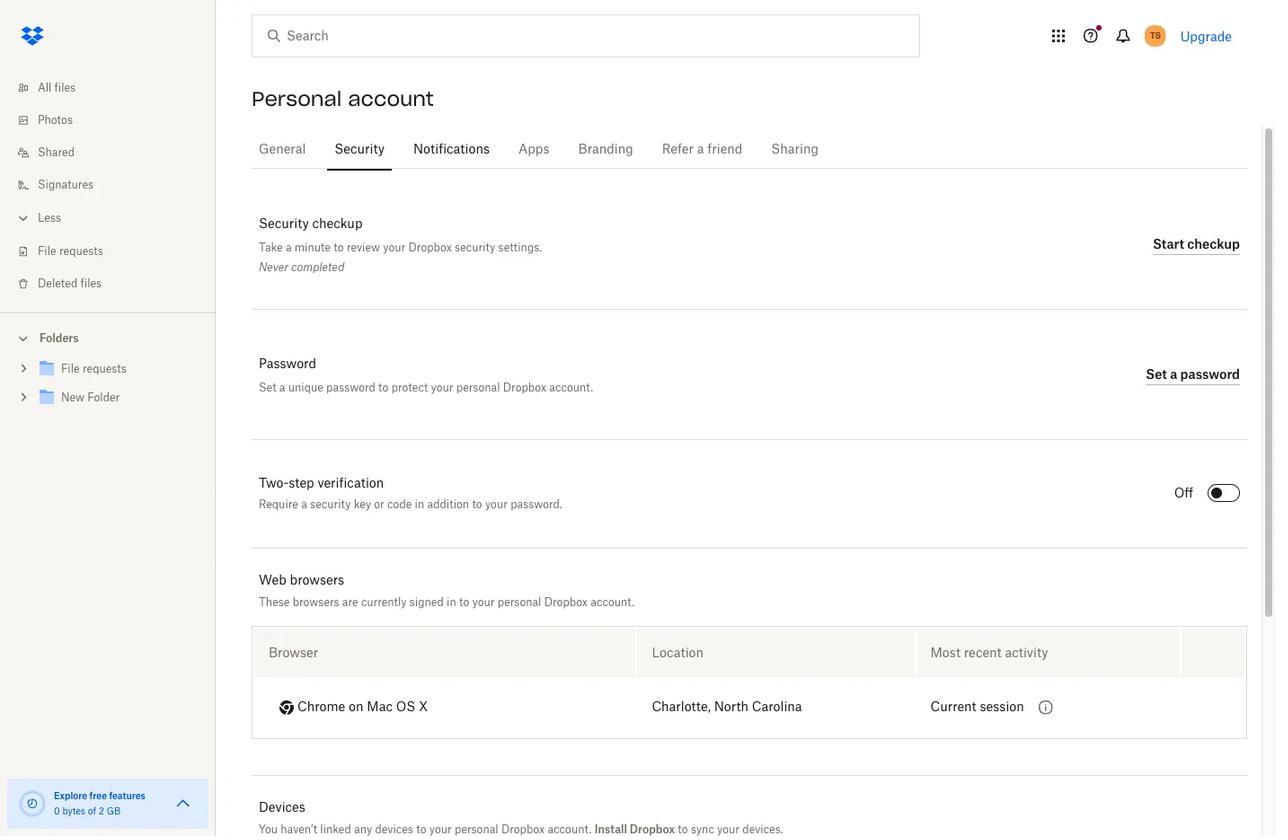 Task type: describe. For each thing, give the bounding box(es) containing it.
quota usage element
[[18, 790, 47, 819]]

0
[[54, 808, 60, 817]]

charlotte,
[[652, 702, 711, 715]]

file inside group
[[61, 364, 80, 375]]

bytes
[[62, 808, 85, 817]]

password
[[259, 359, 316, 371]]

chrome on mac os x
[[297, 702, 428, 714]]

list containing all files
[[0, 61, 216, 313]]

devices
[[375, 823, 413, 837]]

0 vertical spatial browsers
[[290, 572, 344, 588]]

gb
[[107, 808, 121, 817]]

folders
[[40, 332, 79, 345]]

of
[[88, 808, 96, 817]]

signatures
[[38, 180, 94, 191]]

new
[[61, 393, 85, 404]]

charlotte, north carolina
[[652, 702, 802, 715]]

activity
[[1005, 645, 1048, 660]]

in inside web browsers these browsers are currently signed in to your personal dropbox account.
[[447, 596, 456, 610]]

set for set a password
[[1146, 366, 1167, 382]]

0 vertical spatial requests
[[59, 246, 103, 257]]

your right "devices"
[[429, 823, 452, 837]]

os
[[396, 702, 415, 714]]

all
[[38, 83, 52, 93]]

account. inside web browsers these browsers are currently signed in to your personal dropbox account.
[[591, 596, 635, 610]]

explore free features 0 bytes of 2 gb
[[54, 791, 145, 817]]

minute
[[295, 241, 331, 254]]

linked
[[320, 823, 351, 837]]

to inside take a minute to review your dropbox security settings. never completed
[[334, 241, 344, 254]]

signed
[[410, 596, 444, 610]]

file inside list
[[38, 246, 56, 257]]

completed
[[291, 261, 345, 274]]

folder
[[87, 393, 120, 404]]

general
[[259, 144, 306, 156]]

two-
[[259, 478, 289, 491]]

account. inside devices you haven't linked any devices to your personal dropbox account. install dropbox to sync your devices.
[[548, 823, 592, 837]]

checkup for security checkup
[[312, 218, 363, 231]]

upgrade link
[[1181, 28, 1232, 44]]

two-step verification require a security key or code in addition to your password.
[[259, 478, 562, 510]]

any
[[354, 823, 372, 837]]

personal account
[[252, 86, 434, 111]]

review
[[347, 241, 380, 254]]

folders button
[[0, 324, 216, 351]]

deleted
[[38, 279, 78, 289]]

sharing
[[771, 144, 819, 156]]

apps
[[519, 144, 550, 156]]

personal
[[252, 86, 342, 111]]

your inside take a minute to review your dropbox security settings. never completed
[[383, 241, 406, 254]]

unique
[[288, 381, 323, 395]]

are
[[342, 596, 358, 610]]

all files link
[[14, 72, 216, 104]]

deleted files
[[38, 279, 102, 289]]

branding
[[578, 144, 633, 156]]

set for set a unique password to protect your personal dropbox account.
[[259, 381, 276, 395]]

settings.
[[498, 241, 542, 254]]

shared link
[[14, 137, 216, 169]]

current
[[931, 702, 977, 715]]

your inside web browsers these browsers are currently signed in to your personal dropbox account.
[[472, 596, 495, 610]]

devices
[[259, 799, 305, 815]]

refer a friend
[[662, 144, 743, 156]]

all files
[[38, 83, 76, 93]]

to left sync
[[678, 823, 688, 837]]

files for all files
[[54, 83, 76, 93]]

a inside two-step verification require a security key or code in addition to your password.
[[301, 500, 307, 510]]

to right "devices"
[[416, 823, 426, 837]]

general tab
[[252, 129, 313, 172]]

a for friend
[[697, 144, 704, 156]]

refer a friend tab
[[655, 129, 750, 172]]

session
[[980, 702, 1024, 715]]

1 vertical spatial browsers
[[293, 596, 339, 610]]

on
[[349, 702, 364, 714]]

devices you haven't linked any devices to your personal dropbox account. install dropbox to sync your devices.
[[259, 799, 783, 837]]

to inside two-step verification require a security key or code in addition to your password.
[[472, 500, 482, 510]]

Search text field
[[287, 26, 883, 46]]

new folder link
[[36, 386, 201, 411]]

sharing tab
[[764, 129, 826, 172]]

set a unique password to protect your personal dropbox account.
[[259, 381, 593, 395]]

less image
[[14, 209, 32, 227]]

set a password button
[[1146, 364, 1240, 386]]

branding tab
[[571, 129, 641, 172]]

refer
[[662, 144, 694, 156]]

to left protect
[[378, 381, 389, 395]]

password.
[[511, 500, 562, 510]]

require
[[259, 500, 298, 510]]

north
[[714, 702, 749, 715]]

dropbox image
[[14, 18, 50, 54]]

web
[[259, 572, 287, 588]]

protect
[[392, 381, 428, 395]]

password inside button
[[1181, 366, 1240, 382]]

0 vertical spatial file requests link
[[14, 235, 216, 268]]

account
[[348, 86, 434, 111]]

location
[[652, 645, 704, 660]]



Task type: locate. For each thing, give the bounding box(es) containing it.
0 vertical spatial security
[[455, 241, 496, 254]]

to
[[334, 241, 344, 254], [378, 381, 389, 395], [472, 500, 482, 510], [459, 596, 469, 610], [416, 823, 426, 837], [678, 823, 688, 837]]

1 vertical spatial personal
[[498, 596, 541, 610]]

files right all
[[54, 83, 76, 93]]

a for minute
[[286, 241, 292, 254]]

dropbox inside web browsers these browsers are currently signed in to your personal dropbox account.
[[544, 596, 588, 610]]

0 horizontal spatial security
[[259, 218, 309, 231]]

never
[[259, 261, 288, 274]]

file requests link up new folder link
[[36, 358, 201, 382]]

your
[[383, 241, 406, 254], [431, 381, 453, 395], [485, 500, 508, 510], [472, 596, 495, 610], [429, 823, 452, 837], [717, 823, 740, 837]]

install
[[595, 823, 627, 837]]

1 vertical spatial file requests link
[[36, 358, 201, 382]]

1 vertical spatial file
[[61, 364, 80, 375]]

carolina
[[752, 702, 802, 715]]

in right the code
[[415, 500, 424, 510]]

your inside two-step verification require a security key or code in addition to your password.
[[485, 500, 508, 510]]

devices.
[[743, 823, 783, 837]]

requests up deleted files
[[59, 246, 103, 257]]

1 horizontal spatial file
[[61, 364, 80, 375]]

0 horizontal spatial set
[[259, 381, 276, 395]]

password
[[1181, 366, 1240, 382], [326, 381, 376, 395]]

to inside web browsers these browsers are currently signed in to your personal dropbox account.
[[459, 596, 469, 610]]

files for deleted files
[[80, 279, 102, 289]]

1 horizontal spatial checkup
[[1187, 236, 1240, 251]]

your right protect
[[431, 381, 453, 395]]

addition
[[427, 500, 469, 510]]

new folder
[[61, 393, 120, 404]]

list
[[0, 61, 216, 313]]

checkup for start checkup
[[1187, 236, 1240, 251]]

0 horizontal spatial password
[[326, 381, 376, 395]]

0 horizontal spatial security
[[310, 500, 351, 510]]

upgrade
[[1181, 28, 1232, 44]]

set
[[1146, 366, 1167, 382], [259, 381, 276, 395]]

files right deleted
[[80, 279, 102, 289]]

currently
[[361, 596, 407, 610]]

file requests link
[[14, 235, 216, 268], [36, 358, 201, 382]]

to right addition
[[472, 500, 482, 510]]

features
[[109, 791, 145, 802]]

notifications tab
[[406, 129, 497, 172]]

2 vertical spatial account.
[[548, 823, 592, 837]]

files inside deleted files link
[[80, 279, 102, 289]]

file requests up new folder
[[61, 364, 127, 375]]

personal
[[456, 381, 500, 395], [498, 596, 541, 610], [455, 823, 498, 837]]

your right review
[[383, 241, 406, 254]]

ts
[[1150, 30, 1161, 41]]

free
[[90, 791, 107, 802]]

a for password
[[1170, 366, 1177, 382]]

install dropbox link
[[595, 823, 675, 837]]

a inside take a minute to review your dropbox security settings. never completed
[[286, 241, 292, 254]]

dropbox
[[408, 241, 452, 254], [503, 381, 546, 395], [544, 596, 588, 610], [501, 823, 545, 837], [630, 823, 675, 837]]

off
[[1174, 488, 1193, 501]]

most recent activity
[[931, 645, 1048, 660]]

file
[[38, 246, 56, 257], [61, 364, 80, 375]]

shared
[[38, 147, 75, 158]]

security inside tab
[[335, 144, 385, 156]]

1 vertical spatial file requests
[[61, 364, 127, 375]]

0 horizontal spatial files
[[54, 83, 76, 93]]

end session element
[[1182, 629, 1245, 677]]

security
[[335, 144, 385, 156], [259, 218, 309, 231]]

1 vertical spatial in
[[447, 596, 456, 610]]

0 horizontal spatial in
[[415, 500, 424, 510]]

files inside all files link
[[54, 83, 76, 93]]

in
[[415, 500, 424, 510], [447, 596, 456, 610]]

tab list
[[252, 126, 1247, 172]]

browsers
[[290, 572, 344, 588], [293, 596, 339, 610]]

step
[[289, 478, 314, 491]]

1 vertical spatial security
[[310, 500, 351, 510]]

file requests inside group
[[61, 364, 127, 375]]

current session
[[931, 702, 1024, 715]]

a inside button
[[1170, 366, 1177, 382]]

deleted files link
[[14, 268, 216, 300]]

0 horizontal spatial file
[[38, 246, 56, 257]]

2
[[99, 808, 104, 817]]

personal inside devices you haven't linked any devices to your personal dropbox account. install dropbox to sync your devices.
[[455, 823, 498, 837]]

checkup
[[312, 218, 363, 231], [1187, 236, 1240, 251]]

file requests link up deleted files
[[14, 235, 216, 268]]

take a minute to review your dropbox security settings. never completed
[[259, 241, 542, 274]]

security for security
[[335, 144, 385, 156]]

browser
[[269, 645, 318, 660]]

group
[[0, 351, 216, 426]]

group containing file requests
[[0, 351, 216, 426]]

a inside tab
[[697, 144, 704, 156]]

1 vertical spatial files
[[80, 279, 102, 289]]

1 vertical spatial requests
[[83, 364, 127, 375]]

photos link
[[14, 104, 216, 137]]

you
[[259, 823, 278, 837]]

haven't
[[281, 823, 317, 837]]

to left review
[[334, 241, 344, 254]]

signatures link
[[14, 169, 216, 201]]

security inside take a minute to review your dropbox security settings. never completed
[[455, 241, 496, 254]]

notifications
[[413, 144, 490, 156]]

verification
[[318, 478, 384, 491]]

browsers up are
[[290, 572, 344, 588]]

your right sync
[[717, 823, 740, 837]]

0 vertical spatial in
[[415, 500, 424, 510]]

start checkup
[[1153, 236, 1240, 251]]

security left settings.
[[455, 241, 496, 254]]

recent
[[964, 645, 1002, 660]]

security for security checkup
[[259, 218, 309, 231]]

file up "new"
[[61, 364, 80, 375]]

1 horizontal spatial in
[[447, 596, 456, 610]]

security inside two-step verification require a security key or code in addition to your password.
[[310, 500, 351, 510]]

0 horizontal spatial checkup
[[312, 218, 363, 231]]

photos
[[38, 115, 73, 126]]

dropbox inside take a minute to review your dropbox security settings. never completed
[[408, 241, 452, 254]]

requests
[[59, 246, 103, 257], [83, 364, 127, 375]]

1 horizontal spatial security
[[455, 241, 496, 254]]

most
[[931, 645, 961, 660]]

in right "signed"
[[447, 596, 456, 610]]

less
[[38, 213, 61, 224]]

mac
[[367, 702, 393, 714]]

checkup inside "button"
[[1187, 236, 1240, 251]]

code
[[387, 500, 412, 510]]

file down less
[[38, 246, 56, 257]]

0 vertical spatial file
[[38, 246, 56, 257]]

files
[[54, 83, 76, 93], [80, 279, 102, 289]]

in inside two-step verification require a security key or code in addition to your password.
[[415, 500, 424, 510]]

1 horizontal spatial security
[[335, 144, 385, 156]]

or
[[374, 500, 384, 510]]

requests up folder
[[83, 364, 127, 375]]

1 horizontal spatial files
[[80, 279, 102, 289]]

your right "signed"
[[472, 596, 495, 610]]

key
[[354, 500, 371, 510]]

security tab
[[327, 129, 392, 172]]

browsers left are
[[293, 596, 339, 610]]

checkup right start
[[1187, 236, 1240, 251]]

set inside button
[[1146, 366, 1167, 382]]

security
[[455, 241, 496, 254], [310, 500, 351, 510]]

file requests up deleted files
[[38, 246, 103, 257]]

personal inside web browsers these browsers are currently signed in to your personal dropbox account.
[[498, 596, 541, 610]]

start
[[1153, 236, 1184, 251]]

account.
[[549, 381, 593, 395], [591, 596, 635, 610], [548, 823, 592, 837]]

0 vertical spatial security
[[335, 144, 385, 156]]

checkup up minute at the left
[[312, 218, 363, 231]]

security checkup
[[259, 218, 363, 231]]

security down 'verification'
[[310, 500, 351, 510]]

chrome
[[297, 702, 345, 714]]

1 vertical spatial security
[[259, 218, 309, 231]]

1 horizontal spatial set
[[1146, 366, 1167, 382]]

1 vertical spatial checkup
[[1187, 236, 1240, 251]]

these
[[259, 596, 290, 610]]

0 vertical spatial files
[[54, 83, 76, 93]]

a for unique
[[279, 381, 285, 395]]

0 vertical spatial file requests
[[38, 246, 103, 257]]

to right "signed"
[[459, 596, 469, 610]]

friend
[[708, 144, 743, 156]]

web browsers these browsers are currently signed in to your personal dropbox account.
[[259, 572, 635, 610]]

ts button
[[1141, 22, 1170, 50]]

tab list containing general
[[252, 126, 1247, 172]]

set a password
[[1146, 366, 1240, 382]]

0 vertical spatial account.
[[549, 381, 593, 395]]

security down personal account
[[335, 144, 385, 156]]

1 vertical spatial account.
[[591, 596, 635, 610]]

0 vertical spatial checkup
[[312, 218, 363, 231]]

your left password.
[[485, 500, 508, 510]]

0 vertical spatial personal
[[456, 381, 500, 395]]

security up take
[[259, 218, 309, 231]]

1 horizontal spatial password
[[1181, 366, 1240, 382]]

explore
[[54, 791, 87, 802]]

sync
[[691, 823, 714, 837]]

x
[[419, 702, 428, 714]]

take
[[259, 241, 283, 254]]

file requests
[[38, 246, 103, 257], [61, 364, 127, 375]]

start checkup button
[[1153, 234, 1240, 255]]

2 vertical spatial personal
[[455, 823, 498, 837]]

apps tab
[[511, 129, 557, 172]]



Task type: vqa. For each thing, say whether or not it's contained in the screenshot.
the "personal" in web browsers these browsers are currently signed in to your personal dropbox account.
yes



